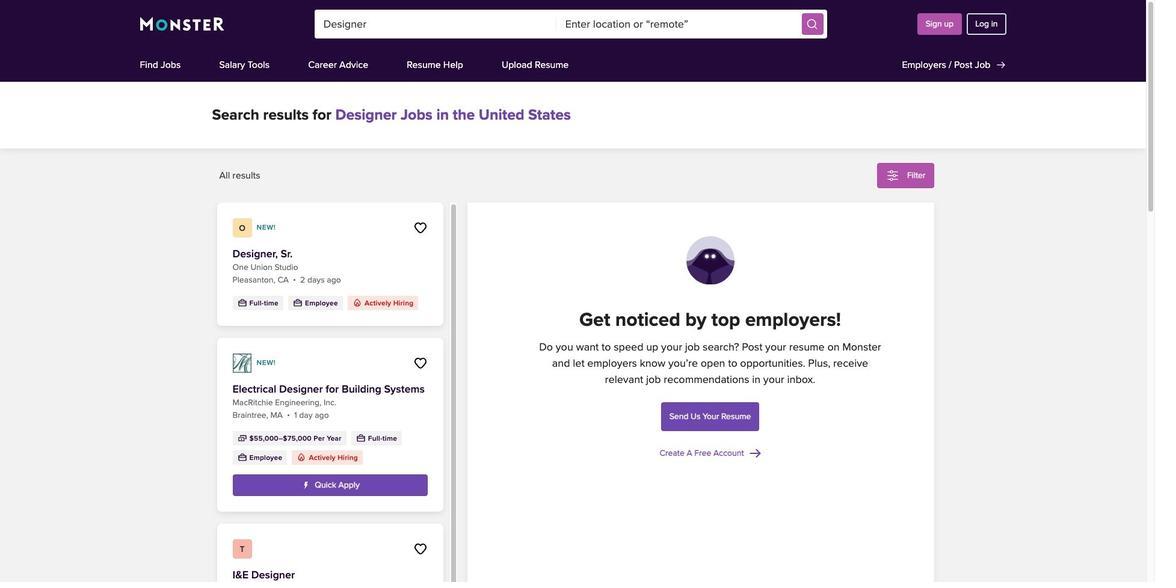 Task type: describe. For each thing, give the bounding box(es) containing it.
save this job image for electrical designer for building systems at macritchie engineering, inc. element
[[413, 356, 428, 371]]

electrical designer for building systems at macritchie engineering, inc. element
[[217, 338, 443, 512]]

Search jobs, keywords, companies search field
[[315, 10, 557, 39]]

search image
[[806, 18, 819, 30]]

macritchie engineering, inc. logo image
[[233, 354, 252, 373]]

3 save this job image from the top
[[413, 542, 428, 557]]



Task type: locate. For each thing, give the bounding box(es) containing it.
1 save this job image from the top
[[413, 221, 428, 235]]

i&e designer at talentpro consulting element
[[217, 524, 443, 583], [233, 569, 428, 583]]

2 save this job image from the top
[[413, 356, 428, 371]]

2 vertical spatial save this job image
[[413, 542, 428, 557]]

1 vertical spatial save this job image
[[413, 356, 428, 371]]

0 vertical spatial save this job image
[[413, 221, 428, 235]]

save this job image for designer, sr. at one union studio element
[[413, 221, 428, 235]]

designer, sr. at one union studio element
[[217, 203, 443, 326]]

save this job image inside designer, sr. at one union studio element
[[413, 221, 428, 235]]

filter image
[[886, 169, 901, 183], [886, 169, 901, 183]]

monster image
[[140, 17, 224, 31]]

Enter location or "remote" search field
[[557, 10, 799, 39]]

save this job image
[[413, 221, 428, 235], [413, 356, 428, 371], [413, 542, 428, 557]]

save this job image inside electrical designer for building systems at macritchie engineering, inc. element
[[413, 356, 428, 371]]



Task type: vqa. For each thing, say whether or not it's contained in the screenshot.
save this job icon
yes



